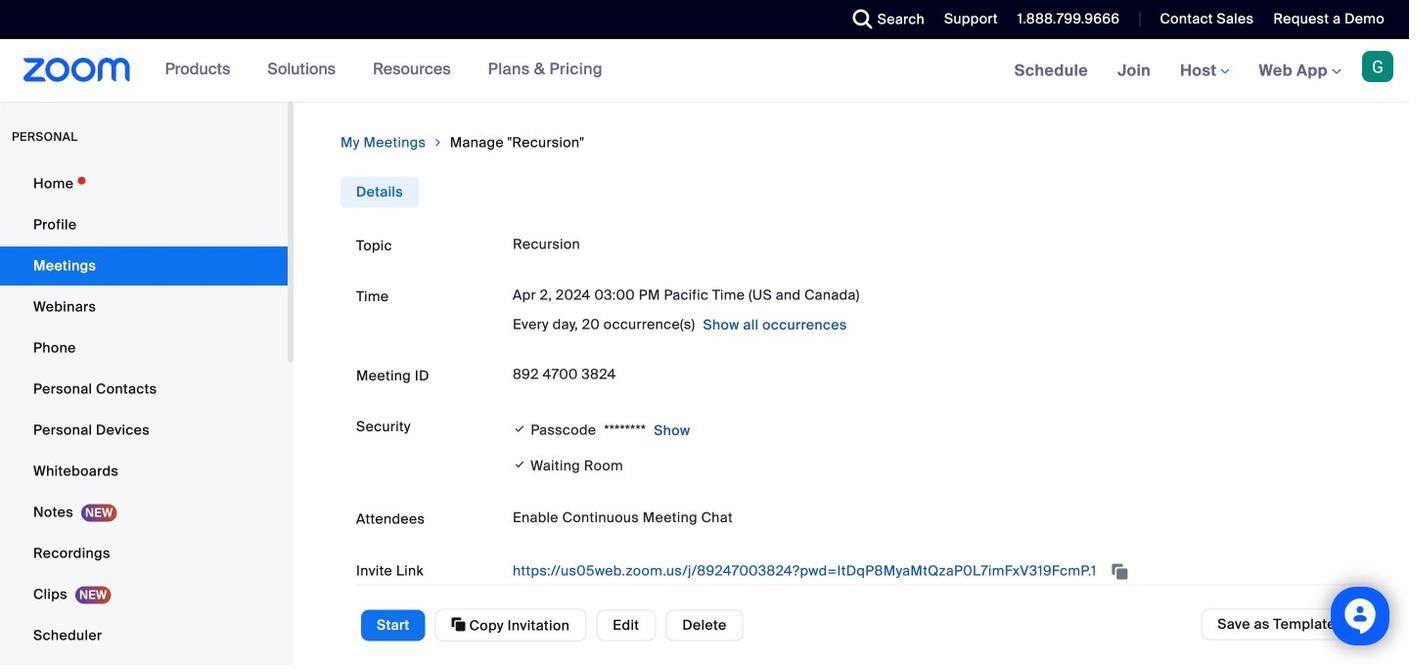 Task type: locate. For each thing, give the bounding box(es) containing it.
application
[[513, 556, 1347, 587]]

tab
[[341, 177, 419, 208]]

0 vertical spatial checked image
[[513, 419, 527, 439]]

2 checked image from the top
[[513, 455, 527, 475]]

copy image
[[452, 616, 466, 634]]

add to google calendar image
[[513, 614, 532, 633]]

1 vertical spatial checked image
[[513, 455, 527, 475]]

checked image
[[513, 419, 527, 439], [513, 455, 527, 475]]

manage recursion navigation
[[341, 133, 1362, 153]]

banner
[[0, 39, 1409, 103]]

meetings navigation
[[1000, 39, 1409, 103]]

btn image
[[926, 614, 946, 633]]



Task type: vqa. For each thing, say whether or not it's contained in the screenshot.
the manage Recursion navigation on the top of the page
yes



Task type: describe. For each thing, give the bounding box(es) containing it.
profile picture image
[[1362, 51, 1393, 82]]

personal menu menu
[[0, 164, 288, 665]]

add to outlook calendar (.ics) image
[[698, 614, 718, 633]]

manage my meeting tab control tab list
[[341, 177, 419, 208]]

right image
[[432, 133, 444, 153]]

product information navigation
[[150, 39, 617, 102]]

zoom logo image
[[23, 58, 131, 82]]

1 checked image from the top
[[513, 419, 527, 439]]



